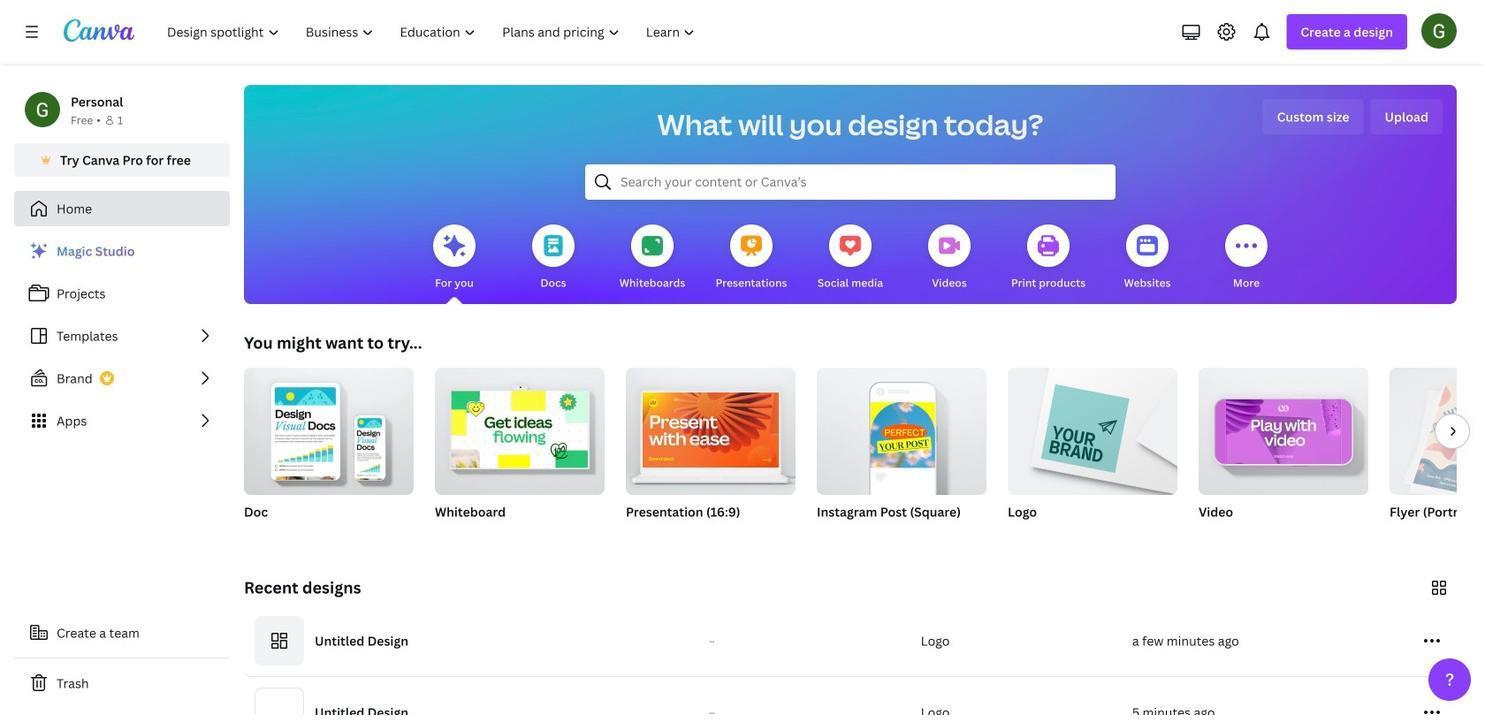 Task type: describe. For each thing, give the bounding box(es) containing it.
Search search field
[[621, 165, 1080, 199]]



Task type: locate. For each thing, give the bounding box(es) containing it.
group
[[244, 361, 414, 543], [244, 361, 414, 495], [817, 361, 987, 543], [817, 361, 987, 495], [1008, 361, 1177, 543], [1008, 361, 1177, 495], [1199, 361, 1368, 543], [1199, 361, 1368, 495], [435, 368, 605, 543], [626, 368, 796, 543], [1390, 368, 1485, 543], [1390, 368, 1485, 495]]

top level navigation element
[[156, 14, 710, 50]]

gary orlando image
[[1421, 13, 1457, 48]]

list
[[14, 233, 230, 438]]

None search field
[[585, 164, 1116, 200]]



Task type: vqa. For each thing, say whether or not it's contained in the screenshot.
Fast and free standard shipping
no



